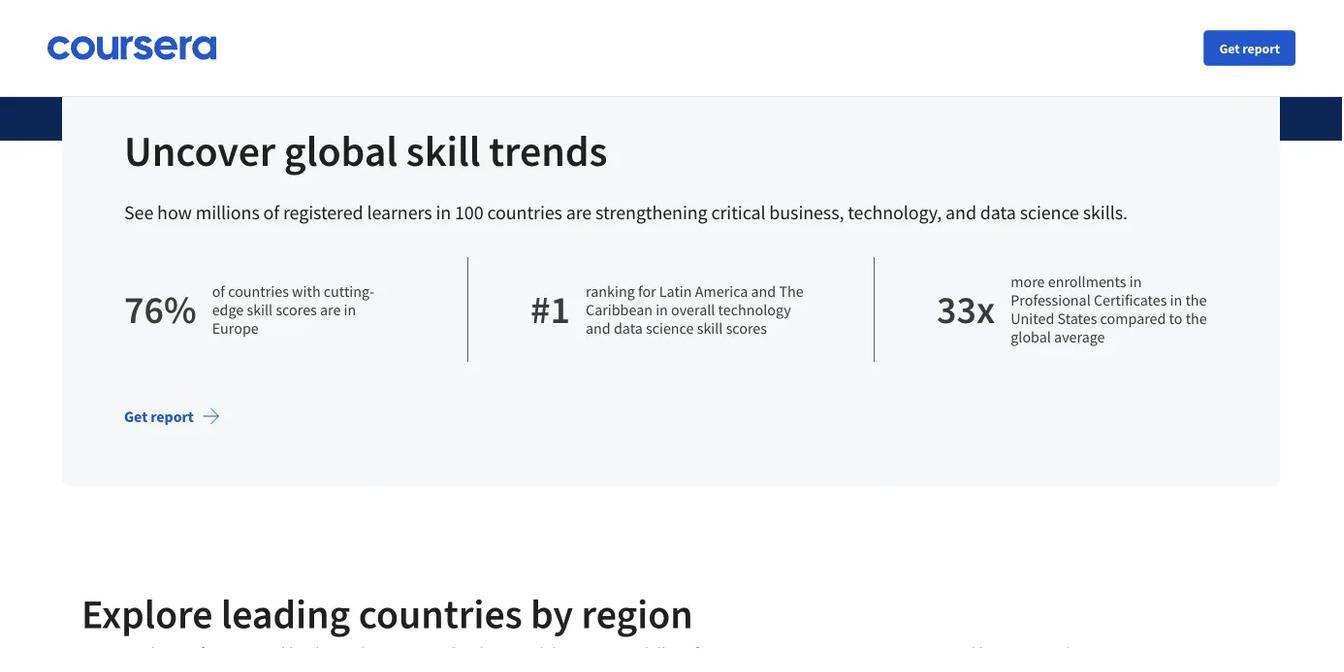 Task type: vqa. For each thing, say whether or not it's contained in the screenshot.
Overview
no



Task type: describe. For each thing, give the bounding box(es) containing it.
get report for 'get report' button on the top
[[1220, 39, 1281, 57]]

1 horizontal spatial are
[[566, 200, 592, 225]]

professional
[[1011, 291, 1091, 310]]

are inside of countries with cutting- edge skill scores are in europe
[[320, 300, 341, 319]]

global inside "more enrollments in professional certificates in the united states compared to the global average"
[[1011, 327, 1052, 347]]

see
[[124, 200, 154, 225]]

of inside of countries with cutting- edge skill scores are in europe
[[212, 281, 225, 301]]

america
[[695, 281, 748, 301]]

see how millions of registered learners in 100 countries are strengthening critical business, technology, and data science skills.
[[124, 200, 1128, 225]]

ranking
[[586, 281, 635, 301]]

skill inside the "ranking for latin america and the caribbean in overall technology and data science skill scores"
[[697, 318, 723, 338]]

critical
[[712, 200, 766, 225]]

get for 'get report' button on the top
[[1220, 39, 1240, 57]]

skill inside of countries with cutting- edge skill scores are in europe
[[247, 300, 273, 319]]

millions
[[196, 200, 260, 225]]

more enrollments in professional certificates in the united states compared to the global average
[[1011, 272, 1208, 347]]

to
[[1170, 309, 1183, 328]]

united
[[1011, 309, 1055, 328]]

latin
[[660, 281, 692, 301]]

caribbean
[[586, 300, 653, 319]]

in up compared at right
[[1130, 272, 1142, 292]]

uncover global skill trends
[[124, 123, 608, 177]]

get report for get report link
[[124, 407, 194, 426]]

0 vertical spatial global
[[284, 123, 398, 177]]

0 vertical spatial and
[[946, 200, 977, 225]]

1 the from the top
[[1186, 291, 1207, 310]]

the
[[780, 281, 804, 301]]

technology
[[719, 300, 791, 319]]

100
[[455, 200, 484, 225]]

how
[[157, 200, 192, 225]]

europe
[[212, 318, 259, 338]]

scores inside of countries with cutting- edge skill scores are in europe
[[276, 300, 317, 319]]

in right certificates
[[1171, 291, 1183, 310]]

for
[[638, 281, 656, 301]]

states
[[1058, 309, 1098, 328]]

edge
[[212, 300, 244, 319]]

average
[[1055, 327, 1106, 347]]

with
[[292, 281, 321, 301]]



Task type: locate. For each thing, give the bounding box(es) containing it.
get report button
[[1204, 31, 1296, 65]]

of right millions
[[264, 200, 280, 225]]

0 horizontal spatial data
[[614, 318, 643, 338]]

0 vertical spatial science
[[1020, 200, 1080, 225]]

in inside of countries with cutting- edge skill scores are in europe
[[344, 300, 356, 319]]

1 vertical spatial get report
[[124, 407, 194, 426]]

overall
[[671, 300, 715, 319]]

skill right edge on the left of page
[[247, 300, 273, 319]]

get report link
[[109, 393, 236, 440]]

1 horizontal spatial countries
[[487, 200, 563, 225]]

and right 'technology,'
[[946, 200, 977, 225]]

are right the europe
[[320, 300, 341, 319]]

1 vertical spatial science
[[646, 318, 694, 338]]

science inside the "ranking for latin america and the caribbean in overall technology and data science skill scores"
[[646, 318, 694, 338]]

compared
[[1101, 309, 1167, 328]]

get report
[[1220, 39, 1281, 57], [124, 407, 194, 426]]

data down ranking
[[614, 318, 643, 338]]

0 horizontal spatial countries
[[228, 281, 289, 301]]

0 vertical spatial data
[[981, 200, 1017, 225]]

0 horizontal spatial scores
[[276, 300, 317, 319]]

2 horizontal spatial skill
[[697, 318, 723, 338]]

are
[[566, 200, 592, 225], [320, 300, 341, 319]]

skill up 100
[[406, 123, 481, 177]]

and
[[946, 200, 977, 225], [751, 281, 776, 301], [586, 318, 611, 338]]

0 vertical spatial of
[[264, 200, 280, 225]]

and left the the
[[751, 281, 776, 301]]

ranking for latin america and the caribbean in overall technology and data science skill scores
[[586, 281, 804, 338]]

more
[[1011, 272, 1045, 292]]

0 horizontal spatial report
[[151, 407, 194, 426]]

countries right 100
[[487, 200, 563, 225]]

2 vertical spatial and
[[586, 318, 611, 338]]

technology,
[[848, 200, 942, 225]]

1 vertical spatial of
[[212, 281, 225, 301]]

skills.
[[1084, 200, 1128, 225]]

countries up the europe
[[228, 281, 289, 301]]

0 horizontal spatial of
[[212, 281, 225, 301]]

0 vertical spatial get
[[1220, 39, 1240, 57]]

data
[[981, 200, 1017, 225], [614, 318, 643, 338]]

scores inside the "ranking for latin america and the caribbean in overall technology and data science skill scores"
[[726, 318, 767, 338]]

2 the from the top
[[1186, 309, 1208, 328]]

science down latin
[[646, 318, 694, 338]]

in
[[436, 200, 451, 225], [1130, 272, 1142, 292], [1171, 291, 1183, 310], [344, 300, 356, 319], [656, 300, 668, 319]]

1 horizontal spatial global
[[1011, 327, 1052, 347]]

0 horizontal spatial and
[[586, 318, 611, 338]]

trends
[[489, 123, 608, 177]]

#1
[[531, 285, 571, 334]]

1 vertical spatial countries
[[228, 281, 289, 301]]

in inside the "ranking for latin america and the caribbean in overall technology and data science skill scores"
[[656, 300, 668, 319]]

0 vertical spatial get report
[[1220, 39, 1281, 57]]

of
[[264, 200, 280, 225], [212, 281, 225, 301]]

science
[[1020, 200, 1080, 225], [646, 318, 694, 338]]

1 horizontal spatial get report
[[1220, 39, 1281, 57]]

global down professional
[[1011, 327, 1052, 347]]

in left overall
[[656, 300, 668, 319]]

and down ranking
[[586, 318, 611, 338]]

1 horizontal spatial scores
[[726, 318, 767, 338]]

certificates
[[1094, 291, 1168, 310]]

1 vertical spatial global
[[1011, 327, 1052, 347]]

of up the europe
[[212, 281, 225, 301]]

0 horizontal spatial global
[[284, 123, 398, 177]]

1 vertical spatial get
[[124, 407, 148, 426]]

get inside button
[[1220, 39, 1240, 57]]

science left skills.
[[1020, 200, 1080, 225]]

cutting-
[[324, 281, 375, 301]]

scores left cutting-
[[276, 300, 317, 319]]

0 horizontal spatial skill
[[247, 300, 273, 319]]

0 vertical spatial are
[[566, 200, 592, 225]]

0 horizontal spatial are
[[320, 300, 341, 319]]

1 horizontal spatial data
[[981, 200, 1017, 225]]

strengthening
[[596, 200, 708, 225]]

get report inside button
[[1220, 39, 1281, 57]]

get for get report link
[[124, 407, 148, 426]]

coursera logo image
[[47, 36, 217, 60]]

global
[[284, 123, 398, 177], [1011, 327, 1052, 347]]

1 horizontal spatial report
[[1243, 39, 1281, 57]]

get report inside get report link
[[124, 407, 194, 426]]

skill
[[406, 123, 481, 177], [247, 300, 273, 319], [697, 318, 723, 338]]

learners
[[367, 200, 432, 225]]

1 horizontal spatial get
[[1220, 39, 1240, 57]]

skill down america
[[697, 318, 723, 338]]

uncover
[[124, 123, 276, 177]]

0 horizontal spatial science
[[646, 318, 694, 338]]

the
[[1186, 291, 1207, 310], [1186, 309, 1208, 328]]

data inside the "ranking for latin america and the caribbean in overall technology and data science skill scores"
[[614, 318, 643, 338]]

of countries with cutting- edge skill scores are in europe
[[212, 281, 375, 338]]

1 horizontal spatial science
[[1020, 200, 1080, 225]]

0 vertical spatial report
[[1243, 39, 1281, 57]]

scores down america
[[726, 318, 767, 338]]

0 horizontal spatial get
[[124, 407, 148, 426]]

1 horizontal spatial and
[[751, 281, 776, 301]]

in left 100
[[436, 200, 451, 225]]

are down the trends
[[566, 200, 592, 225]]

report inside button
[[1243, 39, 1281, 57]]

0 vertical spatial countries
[[487, 200, 563, 225]]

in right with
[[344, 300, 356, 319]]

business,
[[770, 200, 844, 225]]

report
[[1243, 39, 1281, 57], [151, 407, 194, 426]]

1 vertical spatial and
[[751, 281, 776, 301]]

get
[[1220, 39, 1240, 57], [124, 407, 148, 426]]

0 horizontal spatial get report
[[124, 407, 194, 426]]

2 horizontal spatial and
[[946, 200, 977, 225]]

1 vertical spatial data
[[614, 318, 643, 338]]

report for 'get report' button on the top
[[1243, 39, 1281, 57]]

enrollments
[[1049, 272, 1127, 292]]

1 horizontal spatial of
[[264, 200, 280, 225]]

76%
[[124, 285, 197, 334]]

global up registered
[[284, 123, 398, 177]]

33x
[[937, 285, 996, 334]]

1 vertical spatial report
[[151, 407, 194, 426]]

countries
[[487, 200, 563, 225], [228, 281, 289, 301]]

countries inside of countries with cutting- edge skill scores are in europe
[[228, 281, 289, 301]]

1 vertical spatial are
[[320, 300, 341, 319]]

data up more
[[981, 200, 1017, 225]]

scores
[[276, 300, 317, 319], [726, 318, 767, 338]]

1 horizontal spatial skill
[[406, 123, 481, 177]]

registered
[[283, 200, 363, 225]]

report for get report link
[[151, 407, 194, 426]]



